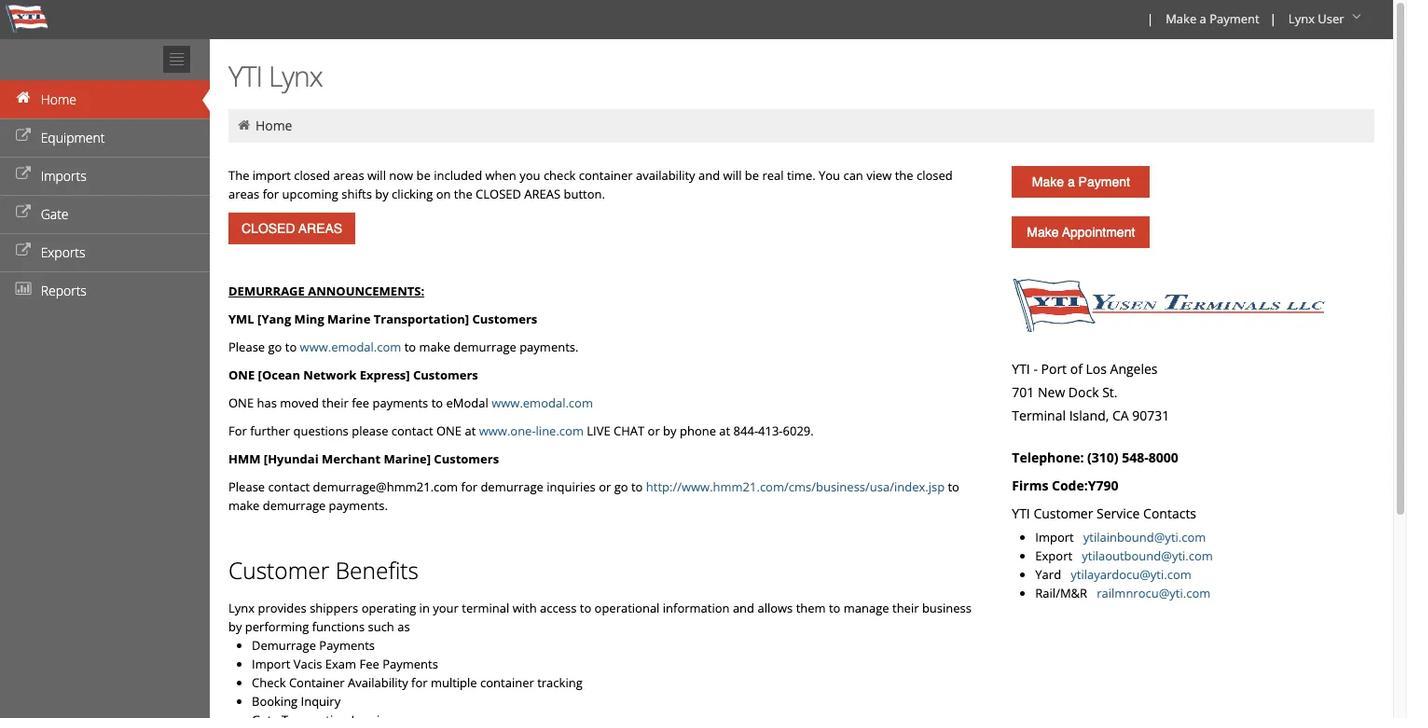 Task type: describe. For each thing, give the bounding box(es) containing it.
availability
[[636, 167, 695, 184]]

for further questions please contact one at www.one-line.com live chat or by phone at 844-413-6029.
[[228, 422, 814, 439]]

payments
[[372, 394, 428, 411]]

one for one has moved their fee payments to emodal www.emodal.com
[[228, 394, 254, 411]]

1 horizontal spatial payments
[[382, 656, 438, 672]]

1 vertical spatial customer
[[228, 555, 329, 586]]

questions
[[293, 422, 349, 439]]

lynx for user
[[1289, 10, 1315, 27]]

0 vertical spatial make a payment
[[1166, 10, 1259, 27]]

please go to www.emodal.com to make demurrage payments.
[[228, 338, 579, 355]]

demurrage inside to make demurrage payments.
[[263, 497, 326, 514]]

bar chart image
[[14, 283, 33, 296]]

booking
[[252, 693, 298, 710]]

merchant
[[322, 450, 381, 467]]

0 horizontal spatial make a payment
[[1032, 174, 1130, 189]]

external link image
[[14, 168, 33, 181]]

manage
[[844, 600, 889, 616]]

by inside lynx provides shippers operating in your terminal with access to operational information and allows them to manage their business by performing functions such as
[[228, 618, 242, 635]]

information
[[663, 600, 730, 616]]

telephone:
[[1012, 449, 1084, 466]]

0 vertical spatial make a payment link
[[1157, 0, 1266, 39]]

1 horizontal spatial import
[[1035, 529, 1074, 545]]

1 vertical spatial lynx
[[268, 57, 322, 95]]

the
[[228, 167, 249, 184]]

2 | from the left
[[1270, 10, 1276, 27]]

check
[[544, 167, 576, 184]]

90731
[[1132, 407, 1170, 424]]

them
[[796, 600, 826, 616]]

0 horizontal spatial home link
[[0, 80, 210, 118]]

service
[[1097, 504, 1140, 522]]

2 closed from the left
[[917, 167, 953, 184]]

reports link
[[0, 271, 210, 310]]

firms
[[1012, 476, 1048, 494]]

operating
[[361, 600, 416, 616]]

to down transportation]
[[404, 338, 416, 355]]

www.one-
[[479, 422, 536, 439]]

1 vertical spatial or
[[599, 478, 611, 495]]

1 vertical spatial make
[[1032, 174, 1064, 189]]

the import closed areas will now be included when you check container availability and will be real time.  you can view the closed areas for upcoming shifts by clicking on the closed areas button.
[[228, 167, 953, 202]]

2 be from the left
[[745, 167, 759, 184]]

in
[[419, 600, 430, 616]]

0 vertical spatial customers
[[472, 311, 537, 327]]

new
[[1038, 383, 1065, 401]]

imports
[[41, 167, 86, 185]]

1 vertical spatial home
[[255, 117, 292, 134]]

included
[[434, 167, 482, 184]]

equipment link
[[0, 118, 210, 157]]

of
[[1070, 360, 1082, 378]]

vacis
[[293, 656, 322, 672]]

demurrage@hmm21.com
[[313, 478, 458, 495]]

ytilainbound@yti.com
[[1083, 529, 1206, 545]]

0 vertical spatial or
[[648, 422, 660, 439]]

transportation]
[[374, 311, 469, 327]]

your
[[433, 600, 459, 616]]

-
[[1034, 360, 1038, 378]]

external link image for gate
[[14, 206, 33, 219]]

marine]
[[384, 450, 431, 467]]

1 vertical spatial a
[[1068, 174, 1075, 189]]

container inside the import closed areas will now be included when you check container availability and will be real time.  you can view the closed areas for upcoming shifts by clicking on the closed areas button.
[[579, 167, 633, 184]]

1 horizontal spatial customer
[[1034, 504, 1093, 522]]

express]
[[360, 366, 410, 383]]

gate link
[[0, 195, 210, 233]]

lynx for provides
[[228, 600, 255, 616]]

angle down image
[[1347, 10, 1366, 23]]

fee
[[352, 394, 369, 411]]

phone
[[680, 422, 716, 439]]

0 vertical spatial payments.
[[520, 338, 579, 355]]

0 horizontal spatial www.emodal.com
[[300, 338, 401, 355]]

exports
[[41, 243, 85, 261]]

st.
[[1102, 383, 1118, 401]]

external link image for exports
[[14, 244, 33, 257]]

1 vertical spatial for
[[461, 478, 477, 495]]

1 | from the left
[[1147, 10, 1154, 27]]

1 horizontal spatial a
[[1200, 10, 1206, 27]]

dock
[[1068, 383, 1099, 401]]

0 vertical spatial payments
[[319, 637, 375, 654]]

user
[[1318, 10, 1344, 27]]

import inside demurrage payments import vacis exam fee payments check container availability for multiple container tracking booking inquiry
[[252, 656, 290, 672]]

to down the chat
[[631, 478, 643, 495]]

yml [yang ming marine transportation] customers
[[228, 311, 537, 327]]

closed
[[476, 186, 521, 202]]

operational
[[595, 600, 660, 616]]

ca
[[1112, 407, 1129, 424]]

one [ocean network express] customers
[[228, 366, 478, 383]]

tracking
[[537, 674, 583, 691]]

home image
[[236, 118, 252, 131]]

terminal
[[1012, 407, 1066, 424]]

make appointment
[[1027, 225, 1135, 240]]

can
[[843, 167, 863, 184]]

6029.
[[783, 422, 814, 439]]

0 horizontal spatial contact
[[268, 478, 310, 495]]

0 horizontal spatial go
[[268, 338, 282, 355]]

yml
[[228, 311, 254, 327]]

island,
[[1069, 407, 1109, 424]]

functions
[[312, 618, 365, 635]]

0 horizontal spatial areas
[[228, 186, 259, 202]]

1 at from the left
[[465, 422, 476, 439]]

customers for hmm [hyundai merchant marine] customers
[[434, 450, 499, 467]]

2 at from the left
[[719, 422, 730, 439]]

areas
[[524, 186, 561, 202]]

marine
[[327, 311, 370, 327]]

1 be from the left
[[416, 167, 431, 184]]

please for please contact demurrage@hmm21.com for demurrage inquiries or go to
[[228, 478, 265, 495]]

548-
[[1122, 449, 1149, 466]]

imports link
[[0, 157, 210, 195]]

exports link
[[0, 233, 210, 271]]

inquiries
[[547, 478, 596, 495]]

0 vertical spatial home
[[41, 90, 76, 108]]

one for one [ocean network express] customers
[[228, 366, 255, 383]]

railmnrocu@yti.com
[[1097, 585, 1211, 601]]

2 vertical spatial make
[[1027, 225, 1059, 240]]

ytilainbound@yti.com link
[[1083, 529, 1206, 545]]

www.emodal.com link for one has moved their fee payments to emodal www.emodal.com
[[492, 394, 593, 411]]

clicking
[[392, 186, 433, 202]]

ytilaoutbound@yti.com
[[1082, 547, 1213, 564]]

import ytilainbound@yti.com
[[1035, 529, 1206, 545]]

railmnrocu@yti.com link
[[1097, 585, 1211, 601]]

1 vertical spatial demurrage
[[481, 478, 544, 495]]

home image
[[14, 91, 33, 104]]

further
[[250, 422, 290, 439]]

0 vertical spatial make
[[1166, 10, 1197, 27]]

to left emodal
[[431, 394, 443, 411]]

[yang
[[257, 311, 291, 327]]

yti for yti - port of los angeles 701 new dock st. terminal island, ca 90731
[[1012, 360, 1030, 378]]

customer benefits
[[228, 555, 419, 586]]

their inside lynx provides shippers operating in your terminal with access to operational information and allows them to manage their business by performing functions such as
[[892, 600, 919, 616]]

[ocean
[[258, 366, 300, 383]]

angeles
[[1110, 360, 1158, 378]]

time.
[[787, 167, 816, 184]]

contacts
[[1143, 504, 1196, 522]]

0 vertical spatial demurrage
[[453, 338, 516, 355]]

you
[[819, 167, 840, 184]]

ytilaoutbound@yti.com link
[[1082, 547, 1213, 564]]

1 vertical spatial make a payment link
[[1012, 166, 1150, 198]]

now
[[389, 167, 413, 184]]

reports
[[41, 282, 87, 299]]



Task type: vqa. For each thing, say whether or not it's contained in the screenshot.


Task type: locate. For each thing, give the bounding box(es) containing it.
please
[[228, 338, 265, 355], [228, 478, 265, 495]]

to
[[285, 338, 297, 355], [404, 338, 416, 355], [431, 394, 443, 411], [631, 478, 643, 495], [948, 478, 959, 495], [580, 600, 591, 616], [829, 600, 841, 616]]

2 external link image from the top
[[14, 206, 33, 219]]

be up clicking
[[416, 167, 431, 184]]

container left "tracking"
[[480, 674, 534, 691]]

0 horizontal spatial container
[[480, 674, 534, 691]]

yti up home icon
[[228, 57, 262, 95]]

one down emodal
[[436, 422, 462, 439]]

1 will from the left
[[367, 167, 386, 184]]

1 vertical spatial import
[[252, 656, 290, 672]]

areas down the
[[228, 186, 259, 202]]

terminal
[[462, 600, 509, 616]]

one has moved their fee payments to emodal www.emodal.com
[[228, 394, 593, 411]]

2 vertical spatial lynx
[[228, 600, 255, 616]]

1 horizontal spatial container
[[579, 167, 633, 184]]

live
[[587, 422, 610, 439]]

for inside demurrage payments import vacis exam fee payments check container availability for multiple container tracking booking inquiry
[[411, 674, 428, 691]]

their right manage
[[892, 600, 919, 616]]

0 vertical spatial please
[[228, 338, 265, 355]]

1 horizontal spatial |
[[1270, 10, 1276, 27]]

customers up emodal
[[413, 366, 478, 383]]

shifts
[[341, 186, 372, 202]]

and right availability
[[698, 167, 720, 184]]

port
[[1041, 360, 1067, 378]]

2 please from the top
[[228, 478, 265, 495]]

yti for yti lynx
[[228, 57, 262, 95]]

telephone: (310) 548-8000
[[1012, 449, 1178, 466]]

customer
[[1034, 504, 1093, 522], [228, 555, 329, 586]]

the right view
[[895, 167, 913, 184]]

for
[[263, 186, 279, 202], [461, 478, 477, 495], [411, 674, 428, 691]]

to make demurrage payments.
[[228, 478, 959, 514]]

0 horizontal spatial www.emodal.com link
[[300, 338, 401, 355]]

1 vertical spatial www.emodal.com
[[492, 394, 593, 411]]

0 vertical spatial go
[[268, 338, 282, 355]]

yti down firms at the bottom right of page
[[1012, 504, 1030, 522]]

1 horizontal spatial will
[[723, 167, 742, 184]]

will left now
[[367, 167, 386, 184]]

for left 'multiple'
[[411, 674, 428, 691]]

844-
[[733, 422, 758, 439]]

0 vertical spatial www.emodal.com link
[[300, 338, 401, 355]]

0 horizontal spatial make
[[228, 497, 260, 514]]

http://www.hmm21.com/cms/business/usa/index.jsp
[[646, 478, 945, 495]]

go right inquiries
[[614, 478, 628, 495]]

0 horizontal spatial and
[[698, 167, 720, 184]]

1 external link image from the top
[[14, 130, 33, 143]]

lynx user link
[[1280, 0, 1373, 39]]

www.emodal.com
[[300, 338, 401, 355], [492, 394, 593, 411]]

firms code:y790
[[1012, 476, 1118, 494]]

yti - port of los angeles 701 new dock st. terminal island, ca 90731
[[1012, 360, 1170, 424]]

go down [yang
[[268, 338, 282, 355]]

payments up exam
[[319, 637, 375, 654]]

1 vertical spatial yti
[[1012, 360, 1030, 378]]

demurrage down [hyundai on the bottom of the page
[[263, 497, 326, 514]]

or right inquiries
[[599, 478, 611, 495]]

1 horizontal spatial www.emodal.com link
[[492, 394, 593, 411]]

shippers
[[310, 600, 358, 616]]

or right the chat
[[648, 422, 660, 439]]

demurrage
[[228, 283, 305, 299]]

lynx provides shippers operating in your terminal with access to operational information and allows them to manage their business by performing functions such as
[[228, 600, 972, 635]]

1 vertical spatial by
[[663, 422, 677, 439]]

0 vertical spatial lynx
[[1289, 10, 1315, 27]]

yti inside yti - port of los angeles 701 new dock st. terminal island, ca 90731
[[1012, 360, 1030, 378]]

1 horizontal spatial lynx
[[268, 57, 322, 95]]

lynx user
[[1289, 10, 1344, 27]]

external link image inside equipment link
[[14, 130, 33, 143]]

please down yml
[[228, 338, 265, 355]]

make
[[419, 338, 450, 355], [228, 497, 260, 514]]

1 horizontal spatial at
[[719, 422, 730, 439]]

payments. up line.com
[[520, 338, 579, 355]]

www.emodal.com up www.one-line.com link
[[492, 394, 593, 411]]

2 vertical spatial demurrage
[[263, 497, 326, 514]]

import up 'check'
[[252, 656, 290, 672]]

areas up shifts
[[333, 167, 364, 184]]

http://www.hmm21.com/cms/business/usa/index.jsp link
[[646, 478, 945, 495]]

1 horizontal spatial home
[[255, 117, 292, 134]]

upcoming
[[282, 186, 338, 202]]

by
[[375, 186, 389, 202], [663, 422, 677, 439], [228, 618, 242, 635]]

external link image left gate
[[14, 206, 33, 219]]

a
[[1200, 10, 1206, 27], [1068, 174, 1075, 189]]

www.emodal.com link for to make demurrage payments.
[[300, 338, 401, 355]]

0 horizontal spatial payments
[[319, 637, 375, 654]]

0 vertical spatial payment
[[1210, 10, 1259, 27]]

0 horizontal spatial will
[[367, 167, 386, 184]]

1 vertical spatial container
[[480, 674, 534, 691]]

to left firms at the bottom right of page
[[948, 478, 959, 495]]

for down for further questions please contact one at www.one-line.com live chat or by phone at 844-413-6029.
[[461, 478, 477, 495]]

0 vertical spatial import
[[1035, 529, 1074, 545]]

0 horizontal spatial import
[[252, 656, 290, 672]]

413-
[[758, 422, 783, 439]]

2 horizontal spatial lynx
[[1289, 10, 1315, 27]]

by left performing
[[228, 618, 242, 635]]

0 vertical spatial areas
[[333, 167, 364, 184]]

please down hmm
[[228, 478, 265, 495]]

performing
[[245, 618, 309, 635]]

2 will from the left
[[723, 167, 742, 184]]

1 vertical spatial make a payment
[[1032, 174, 1130, 189]]

1 horizontal spatial their
[[892, 600, 919, 616]]

make down hmm
[[228, 497, 260, 514]]

external link image for equipment
[[14, 130, 33, 143]]

|
[[1147, 10, 1154, 27], [1270, 10, 1276, 27]]

fee
[[359, 656, 379, 672]]

payments. down "demurrage@hmm21.com"
[[329, 497, 388, 514]]

demurrage payments import vacis exam fee payments check container availability for multiple container tracking booking inquiry
[[252, 637, 583, 710]]

2 vertical spatial by
[[228, 618, 242, 635]]

www.one-line.com link
[[479, 422, 584, 439]]

1 horizontal spatial make
[[419, 338, 450, 355]]

at
[[465, 422, 476, 439], [719, 422, 730, 439]]

0 vertical spatial the
[[895, 167, 913, 184]]

1 horizontal spatial areas
[[333, 167, 364, 184]]

make appointment link
[[1012, 216, 1150, 248]]

check
[[252, 674, 286, 691]]

customer up "provides"
[[228, 555, 329, 586]]

customer down firms code:y790
[[1034, 504, 1093, 522]]

their left fee
[[322, 394, 349, 411]]

0 horizontal spatial or
[[599, 478, 611, 495]]

2 vertical spatial one
[[436, 422, 462, 439]]

home right home icon
[[255, 117, 292, 134]]

to right them
[[829, 600, 841, 616]]

1 vertical spatial the
[[454, 186, 472, 202]]

customers right transportation]
[[472, 311, 537, 327]]

0 vertical spatial customer
[[1034, 504, 1093, 522]]

by inside the import closed areas will now be included when you check container availability and will be real time.  you can view the closed areas for upcoming shifts by clicking on the closed areas button.
[[375, 186, 389, 202]]

lynx inside lynx provides shippers operating in your terminal with access to operational information and allows them to manage their business by performing functions such as
[[228, 600, 255, 616]]

at down emodal
[[465, 422, 476, 439]]

yti for yti customer service contacts
[[1012, 504, 1030, 522]]

to inside to make demurrage payments.
[[948, 478, 959, 495]]

container up button.
[[579, 167, 633, 184]]

please for please go to
[[228, 338, 265, 355]]

1 horizontal spatial the
[[895, 167, 913, 184]]

hmm [hyundai merchant marine] customers
[[228, 450, 499, 467]]

container inside demurrage payments import vacis exam fee payments check container availability for multiple container tracking booking inquiry
[[480, 674, 534, 691]]

1 horizontal spatial or
[[648, 422, 660, 439]]

yti customer service contacts
[[1012, 504, 1196, 522]]

1 horizontal spatial payment
[[1210, 10, 1259, 27]]

payments. inside to make demurrage payments.
[[329, 497, 388, 514]]

for
[[228, 422, 247, 439]]

emodal
[[446, 394, 488, 411]]

2 vertical spatial yti
[[1012, 504, 1030, 522]]

0 vertical spatial make
[[419, 338, 450, 355]]

payments up availability
[[382, 656, 438, 672]]

1 vertical spatial payment
[[1078, 174, 1130, 189]]

1 horizontal spatial make a payment link
[[1157, 0, 1266, 39]]

access
[[540, 600, 577, 616]]

import
[[253, 167, 291, 184]]

export
[[1035, 547, 1079, 564]]

None submit
[[228, 213, 355, 244]]

1 vertical spatial customers
[[413, 366, 478, 383]]

make
[[1166, 10, 1197, 27], [1032, 174, 1064, 189], [1027, 225, 1059, 240]]

1 closed from the left
[[294, 167, 330, 184]]

and inside lynx provides shippers operating in your terminal with access to operational information and allows them to manage their business by performing functions such as
[[733, 600, 754, 616]]

when
[[485, 167, 516, 184]]

on
[[436, 186, 451, 202]]

be
[[416, 167, 431, 184], [745, 167, 759, 184]]

2 vertical spatial external link image
[[14, 244, 33, 257]]

multiple
[[431, 674, 477, 691]]

and left allows
[[733, 600, 754, 616]]

and
[[698, 167, 720, 184], [733, 600, 754, 616]]

home link up equipment
[[0, 80, 210, 118]]

equipment
[[41, 129, 105, 146]]

external link image inside gate link
[[14, 206, 33, 219]]

to up [ocean
[[285, 338, 297, 355]]

gate
[[41, 205, 69, 223]]

1 horizontal spatial closed
[[917, 167, 953, 184]]

for inside the import closed areas will now be included when you check container availability and will be real time.  you can view the closed areas for upcoming shifts by clicking on the closed areas button.
[[263, 186, 279, 202]]

at left '844-'
[[719, 422, 730, 439]]

0 vertical spatial their
[[322, 394, 349, 411]]

0 horizontal spatial the
[[454, 186, 472, 202]]

0 vertical spatial yti
[[228, 57, 262, 95]]

www.emodal.com link up www.one-line.com link
[[492, 394, 593, 411]]

3 external link image from the top
[[14, 244, 33, 257]]

please contact demurrage@hmm21.com for demurrage inquiries or go to http://www.hmm21.com/cms/business/usa/index.jsp
[[228, 478, 945, 495]]

0 vertical spatial external link image
[[14, 130, 33, 143]]

contact down [hyundai on the bottom of the page
[[268, 478, 310, 495]]

for down import
[[263, 186, 279, 202]]

0 horizontal spatial payment
[[1078, 174, 1130, 189]]

1 horizontal spatial contact
[[391, 422, 433, 439]]

customers for one [ocean network express] customers
[[413, 366, 478, 383]]

1 horizontal spatial www.emodal.com
[[492, 394, 593, 411]]

code:y790
[[1052, 476, 1118, 494]]

0 horizontal spatial home
[[41, 90, 76, 108]]

0 horizontal spatial payments.
[[329, 497, 388, 514]]

www.emodal.com down marine
[[300, 338, 401, 355]]

external link image up bar chart image
[[14, 244, 33, 257]]

provides
[[258, 600, 307, 616]]

customers
[[472, 311, 537, 327], [413, 366, 478, 383], [434, 450, 499, 467]]

1 vertical spatial payments
[[382, 656, 438, 672]]

demurrage up emodal
[[453, 338, 516, 355]]

external link image
[[14, 130, 33, 143], [14, 206, 33, 219], [14, 244, 33, 257]]

import
[[1035, 529, 1074, 545], [252, 656, 290, 672]]

has
[[257, 394, 277, 411]]

0 horizontal spatial their
[[322, 394, 349, 411]]

one left has
[[228, 394, 254, 411]]

0 horizontal spatial lynx
[[228, 600, 255, 616]]

button.
[[564, 186, 605, 202]]

1 horizontal spatial by
[[375, 186, 389, 202]]

0 horizontal spatial closed
[[294, 167, 330, 184]]

yti lynx
[[228, 57, 322, 95]]

2 horizontal spatial for
[[461, 478, 477, 495]]

1 vertical spatial their
[[892, 600, 919, 616]]

the
[[895, 167, 913, 184], [454, 186, 472, 202]]

import up export
[[1035, 529, 1074, 545]]

availability
[[348, 674, 408, 691]]

0 vertical spatial contact
[[391, 422, 433, 439]]

by right shifts
[[375, 186, 389, 202]]

ytilayardocu@yti.com
[[1071, 566, 1191, 583]]

the down 'included'
[[454, 186, 472, 202]]

1 vertical spatial one
[[228, 394, 254, 411]]

0 vertical spatial one
[[228, 366, 255, 383]]

1 horizontal spatial make a payment
[[1166, 10, 1259, 27]]

to right the access on the left bottom
[[580, 600, 591, 616]]

yti left -
[[1012, 360, 1030, 378]]

1 horizontal spatial home link
[[255, 117, 292, 134]]

contact down one has moved their fee payments to emodal www.emodal.com at the left of the page
[[391, 422, 433, 439]]

such
[[368, 618, 394, 635]]

with
[[513, 600, 537, 616]]

demurrage down www.one-
[[481, 478, 544, 495]]

0 horizontal spatial |
[[1147, 10, 1154, 27]]

0 horizontal spatial make a payment link
[[1012, 166, 1150, 198]]

payments.
[[520, 338, 579, 355], [329, 497, 388, 514]]

2 vertical spatial for
[[411, 674, 428, 691]]

1 horizontal spatial and
[[733, 600, 754, 616]]

announcements:
[[308, 283, 424, 299]]

customers down www.one-
[[434, 450, 499, 467]]

0 vertical spatial container
[[579, 167, 633, 184]]

1 vertical spatial make
[[228, 497, 260, 514]]

will left real
[[723, 167, 742, 184]]

0 horizontal spatial by
[[228, 618, 242, 635]]

1 vertical spatial please
[[228, 478, 265, 495]]

moved
[[280, 394, 319, 411]]

make a payment link
[[1157, 0, 1266, 39], [1012, 166, 1150, 198]]

one left [ocean
[[228, 366, 255, 383]]

external link image up external link icon
[[14, 130, 33, 143]]

0 horizontal spatial customer
[[228, 555, 329, 586]]

payment left lynx user
[[1210, 10, 1259, 27]]

inquiry
[[301, 693, 341, 710]]

payment up appointment
[[1078, 174, 1130, 189]]

closed
[[294, 167, 330, 184], [917, 167, 953, 184]]

1 horizontal spatial payments.
[[520, 338, 579, 355]]

external link image inside exports link
[[14, 244, 33, 257]]

real
[[762, 167, 784, 184]]

1 vertical spatial areas
[[228, 186, 259, 202]]

home link right home icon
[[255, 117, 292, 134]]

payments
[[319, 637, 375, 654], [382, 656, 438, 672]]

1 horizontal spatial go
[[614, 478, 628, 495]]

1 vertical spatial contact
[[268, 478, 310, 495]]

2 horizontal spatial by
[[663, 422, 677, 439]]

1 please from the top
[[228, 338, 265, 355]]

and inside the import closed areas will now be included when you check container availability and will be real time.  you can view the closed areas for upcoming shifts by clicking on the closed areas button.
[[698, 167, 720, 184]]

www.emodal.com link down marine
[[300, 338, 401, 355]]

demurrage announcements:
[[228, 283, 424, 299]]

home right home image
[[41, 90, 76, 108]]

be left real
[[745, 167, 759, 184]]

make inside to make demurrage payments.
[[228, 497, 260, 514]]

closed right view
[[917, 167, 953, 184]]

yard
[[1035, 566, 1068, 583]]

0 vertical spatial a
[[1200, 10, 1206, 27]]

chat
[[614, 422, 645, 439]]

closed up upcoming
[[294, 167, 330, 184]]

1 horizontal spatial for
[[411, 674, 428, 691]]

by left phone
[[663, 422, 677, 439]]

0 vertical spatial www.emodal.com
[[300, 338, 401, 355]]

make down transportation]
[[419, 338, 450, 355]]



